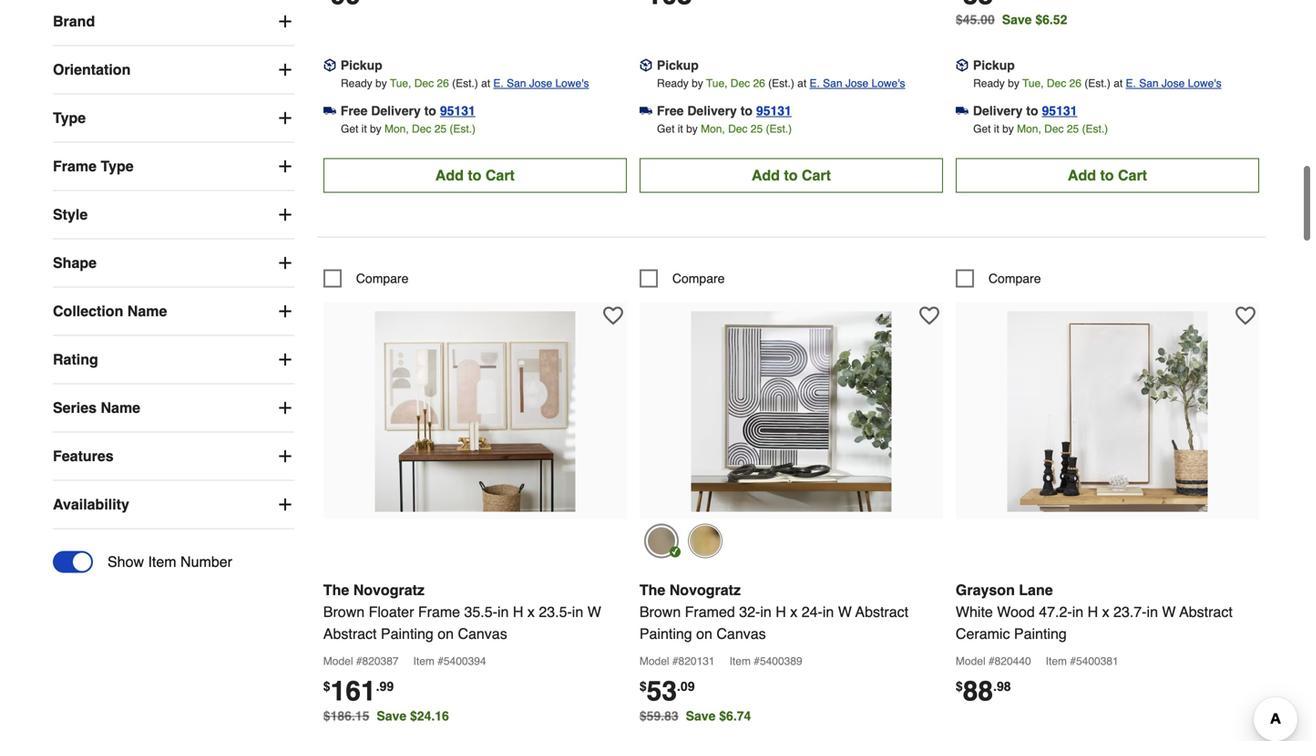 Task type: locate. For each thing, give the bounding box(es) containing it.
2 horizontal spatial delivery
[[973, 103, 1023, 118]]

plus image inside orientation button
[[276, 61, 294, 79]]

at
[[481, 77, 490, 90], [798, 77, 807, 90], [1114, 77, 1123, 90]]

add for 2nd the add to cart button from the left
[[752, 167, 780, 184]]

53
[[647, 675, 677, 707]]

w for brown
[[838, 603, 852, 620]]

delivery for 2nd the e. san jose lowe's button from the right "95131" button
[[688, 103, 737, 118]]

2 ready from the left
[[657, 77, 689, 90]]

w
[[588, 603, 601, 620], [838, 603, 852, 620], [1163, 603, 1176, 620]]

was price $59.83 element
[[640, 704, 686, 723]]

2 horizontal spatial 95131
[[1042, 103, 1078, 118]]

2 horizontal spatial add to cart
[[1068, 167, 1148, 184]]

type down orientation
[[53, 109, 86, 126]]

name down shape button
[[127, 303, 167, 320]]

2 pickup image from the left
[[956, 59, 969, 72]]

plus image for brand
[[276, 12, 294, 31]]

3 san from the left
[[1140, 77, 1159, 90]]

1 jose from the left
[[529, 77, 553, 90]]

the
[[323, 581, 349, 598], [640, 581, 666, 598]]

plus image inside type button
[[276, 109, 294, 127]]

0 horizontal spatial delivery
[[371, 103, 421, 118]]

1 e. from the left
[[494, 77, 504, 90]]

$ 53 .09
[[640, 675, 695, 707]]

abstract right '24-'
[[856, 603, 909, 620]]

23.7-
[[1114, 603, 1147, 620]]

abstract for brown framed 32-in h x 24-in w abstract painting on canvas
[[856, 603, 909, 620]]

plus image inside the brand button
[[276, 12, 294, 31]]

model down ceramic in the bottom of the page
[[956, 655, 986, 668]]

1 at from the left
[[481, 77, 490, 90]]

actual price $161.99 element
[[323, 675, 394, 707]]

0 horizontal spatial #
[[356, 655, 362, 668]]

2 it from the left
[[678, 122, 683, 135]]

0 horizontal spatial e. san jose lowe's button
[[494, 74, 589, 92]]

#5400389
[[754, 655, 803, 668]]

0 horizontal spatial w
[[588, 603, 601, 620]]

1 delivery from the left
[[371, 103, 421, 118]]

$ inside $ 53 .09
[[640, 679, 647, 694]]

model up 53 on the bottom of the page
[[640, 655, 670, 668]]

at for 1st the e. san jose lowe's button from right
[[1114, 77, 1123, 90]]

abstract inside the novogratz brown framed 32-in h x 24-in w abstract painting on canvas
[[856, 603, 909, 620]]

grayson
[[956, 581, 1015, 598]]

model
[[323, 655, 353, 668], [640, 655, 670, 668], [956, 655, 986, 668]]

5014496831 element
[[323, 269, 409, 287]]

jose
[[529, 77, 553, 90], [846, 77, 869, 90], [1162, 77, 1185, 90]]

1 horizontal spatial 95131
[[756, 103, 792, 118]]

0 horizontal spatial save
[[377, 709, 407, 723]]

2 horizontal spatial w
[[1163, 603, 1176, 620]]

plus image for collection name
[[276, 302, 294, 320]]

item left the "#5400381"
[[1046, 655, 1067, 668]]

2 horizontal spatial mon,
[[1017, 122, 1042, 135]]

2 horizontal spatial add
[[1068, 167, 1097, 184]]

1 horizontal spatial ready by tue, dec 26 (est.) at e. san jose lowe's
[[657, 77, 906, 90]]

pickup for 1st the e. san jose lowe's button from right
[[973, 58, 1015, 72]]

series name
[[53, 399, 140, 416]]

on
[[438, 625, 454, 642], [697, 625, 713, 642]]

2 ready by tue, dec 26 (est.) at e. san jose lowe's from the left
[[657, 77, 906, 90]]

3 e. from the left
[[1126, 77, 1137, 90]]

3 lowe's from the left
[[1188, 77, 1222, 90]]

novogratz up framed
[[670, 581, 741, 598]]

get
[[341, 122, 359, 135], [657, 122, 675, 135], [974, 122, 991, 135]]

style button
[[53, 191, 294, 238]]

abstract inside grayson lane white wood 47.2-in h x 23.7-in w abstract ceramic painting
[[1180, 603, 1233, 620]]

$ inside $ 88 .98
[[956, 679, 963, 694]]

mon, for "95131" button corresponding to 1st the e. san jose lowe's button from right
[[1017, 122, 1042, 135]]

the inside the novogratz brown framed 32-in h x 24-in w abstract painting on canvas
[[640, 581, 666, 598]]

pickup image down $45.00
[[956, 59, 969, 72]]

frame up style
[[53, 158, 97, 175]]

item for the novogratz brown framed 32-in h x 24-in w abstract painting on canvas
[[730, 655, 751, 668]]

free
[[341, 103, 368, 118], [657, 103, 684, 118]]

1 horizontal spatial brown
[[640, 603, 681, 620]]

plus image inside 'style' button
[[276, 206, 294, 224]]

1 horizontal spatial heart outline image
[[920, 306, 940, 326]]

$ for 53
[[640, 679, 647, 694]]

3 add to cart from the left
[[1068, 167, 1148, 184]]

x left '24-'
[[791, 603, 798, 620]]

1 pickup image from the left
[[640, 59, 653, 72]]

pickup image for free
[[640, 59, 653, 72]]

2 horizontal spatial model
[[956, 655, 986, 668]]

2 h from the left
[[776, 603, 786, 620]]

0 horizontal spatial type
[[53, 109, 86, 126]]

painting down floater at the bottom of page
[[381, 625, 434, 642]]

tue,
[[390, 77, 411, 90], [706, 77, 728, 90], [1023, 77, 1044, 90]]

x left 23.5-
[[528, 603, 535, 620]]

2 horizontal spatial tue,
[[1023, 77, 1044, 90]]

95131 button for 2nd the e. san jose lowe's button from the right
[[756, 102, 792, 120]]

truck filled image left delivery to 95131
[[956, 104, 969, 117]]

1 tue, from the left
[[390, 77, 411, 90]]

pickup image up truck filled image
[[640, 59, 653, 72]]

0 horizontal spatial truck filled image
[[323, 104, 336, 117]]

1 novogratz from the left
[[353, 581, 425, 598]]

x inside the novogratz brown framed 32-in h x 24-in w abstract painting on canvas
[[791, 603, 798, 620]]

free delivery to 95131
[[341, 103, 476, 118], [657, 103, 792, 118]]

painting inside the novogratz brown floater frame 35.5-in h x 23.5-in w abstract painting on canvas
[[381, 625, 434, 642]]

novogratz inside the novogratz brown floater frame 35.5-in h x 23.5-in w abstract painting on canvas
[[353, 581, 425, 598]]

0 vertical spatial frame
[[53, 158, 97, 175]]

e. san jose lowe's button
[[494, 74, 589, 92], [810, 74, 906, 92], [1126, 74, 1222, 92]]

1 free from the left
[[341, 103, 368, 118]]

shape button
[[53, 239, 294, 287]]

0 horizontal spatial model
[[323, 655, 353, 668]]

4 in from the left
[[823, 603, 834, 620]]

3 plus image from the top
[[276, 157, 294, 176]]

95131
[[440, 103, 476, 118], [756, 103, 792, 118], [1042, 103, 1078, 118]]

1 ready by tue, dec 26 (est.) at e. san jose lowe's from the left
[[341, 77, 589, 90]]

h left '24-'
[[776, 603, 786, 620]]

the up model # 820387
[[323, 581, 349, 598]]

2 the from the left
[[640, 581, 666, 598]]

1 horizontal spatial e. san jose lowe's button
[[810, 74, 906, 92]]

1 horizontal spatial add
[[752, 167, 780, 184]]

0 horizontal spatial 95131 button
[[440, 102, 476, 120]]

0 horizontal spatial lowe's
[[556, 77, 589, 90]]

frame inside frame type button
[[53, 158, 97, 175]]

painting inside the novogratz brown framed 32-in h x 24-in w abstract painting on canvas
[[640, 625, 692, 642]]

orientation button
[[53, 46, 294, 94]]

3 26 from the left
[[1070, 77, 1082, 90]]

1 horizontal spatial painting
[[640, 625, 692, 642]]

canvas inside the novogratz brown framed 32-in h x 24-in w abstract painting on canvas
[[717, 625, 766, 642]]

w inside the novogratz brown framed 32-in h x 24-in w abstract painting on canvas
[[838, 603, 852, 620]]

0 horizontal spatial pickup
[[341, 58, 383, 72]]

1 h from the left
[[513, 603, 524, 620]]

grayson lane white wood 47.2-in h x 23.7-in w abstract ceramic painting image
[[1008, 311, 1208, 512]]

plus image
[[276, 12, 294, 31], [276, 61, 294, 79], [276, 157, 294, 176], [276, 254, 294, 272], [276, 351, 294, 369]]

1 horizontal spatial 25
[[751, 122, 763, 135]]

2 95131 from the left
[[756, 103, 792, 118]]

plus image inside features "button"
[[276, 447, 294, 465]]

by
[[376, 77, 387, 90], [692, 77, 703, 90], [1008, 77, 1020, 90], [370, 122, 382, 135], [686, 122, 698, 135], [1003, 122, 1014, 135]]

get it by mon, dec 25 (est.) for "95131" button corresponding to 1st the e. san jose lowe's button from right
[[974, 122, 1109, 135]]

w right 23.5-
[[588, 603, 601, 620]]

3 w from the left
[[1163, 603, 1176, 620]]

pickup for 2nd the e. san jose lowe's button from the right
[[657, 58, 699, 72]]

frame inside the novogratz brown floater frame 35.5-in h x 23.5-in w abstract painting on canvas
[[418, 603, 460, 620]]

2 horizontal spatial it
[[994, 122, 1000, 135]]

1 horizontal spatial model
[[640, 655, 670, 668]]

24-
[[802, 603, 823, 620]]

actual price $88.98 element
[[956, 675, 1011, 707]]

0 horizontal spatial it
[[362, 122, 367, 135]]

#
[[356, 655, 362, 668], [673, 655, 679, 668], [989, 655, 995, 668]]

2 horizontal spatial cart
[[1118, 167, 1148, 184]]

ready by tue, dec 26 (est.) at e. san jose lowe's
[[341, 77, 589, 90], [657, 77, 906, 90], [974, 77, 1222, 90]]

1 plus image from the top
[[276, 12, 294, 31]]

0 horizontal spatial ready
[[341, 77, 373, 90]]

2 san from the left
[[823, 77, 843, 90]]

san for 1st the e. san jose lowe's button from right
[[1140, 77, 1159, 90]]

3 $ from the left
[[956, 679, 963, 694]]

25 for 2nd the e. san jose lowe's button from the right "95131" button
[[751, 122, 763, 135]]

2 on from the left
[[697, 625, 713, 642]]

3 in from the left
[[761, 603, 772, 620]]

item left #5400389
[[730, 655, 751, 668]]

h left 23.7-
[[1088, 603, 1099, 620]]

2 heart outline image from the left
[[920, 306, 940, 326]]

1 95131 from the left
[[440, 103, 476, 118]]

0 horizontal spatial add to cart
[[435, 167, 515, 184]]

2 delivery from the left
[[688, 103, 737, 118]]

plus image
[[276, 109, 294, 127], [276, 206, 294, 224], [276, 302, 294, 320], [276, 399, 294, 417], [276, 447, 294, 465], [276, 495, 294, 514]]

item inside button
[[413, 655, 435, 668]]

pickup image
[[323, 59, 336, 72]]

brown inside the novogratz brown framed 32-in h x 24-in w abstract painting on canvas
[[640, 603, 681, 620]]

2 at from the left
[[798, 77, 807, 90]]

3 cart from the left
[[1118, 167, 1148, 184]]

2 26 from the left
[[753, 77, 765, 90]]

1 horizontal spatial get
[[657, 122, 675, 135]]

2 horizontal spatial lowe's
[[1188, 77, 1222, 90]]

name
[[127, 303, 167, 320], [101, 399, 140, 416]]

save left $6.52 on the top of page
[[1002, 12, 1032, 27]]

plus image for rating
[[276, 351, 294, 369]]

$24.16
[[410, 709, 449, 723]]

4 plus image from the top
[[276, 399, 294, 417]]

1 horizontal spatial mon,
[[701, 122, 725, 135]]

0 horizontal spatial on
[[438, 625, 454, 642]]

2 horizontal spatial $
[[956, 679, 963, 694]]

at for 1st the e. san jose lowe's button from left
[[481, 77, 490, 90]]

2 horizontal spatial add to cart button
[[956, 158, 1260, 193]]

1 painting from the left
[[381, 625, 434, 642]]

san
[[507, 77, 526, 90], [823, 77, 843, 90], [1140, 77, 1159, 90]]

1 horizontal spatial pickup image
[[956, 59, 969, 72]]

abstract right 23.7-
[[1180, 603, 1233, 620]]

painting down 47.2-
[[1014, 625, 1067, 642]]

painting inside grayson lane white wood 47.2-in h x 23.7-in w abstract ceramic painting
[[1014, 625, 1067, 642]]

1 vertical spatial name
[[101, 399, 140, 416]]

0 horizontal spatial free
[[341, 103, 368, 118]]

1 horizontal spatial tue,
[[706, 77, 728, 90]]

brown left floater at the bottom of page
[[323, 603, 365, 620]]

plus image inside shape button
[[276, 254, 294, 272]]

item #5400381 button
[[1046, 652, 1130, 674]]

2 truck filled image from the left
[[956, 104, 969, 117]]

compare inside '5014496831' element
[[356, 271, 409, 286]]

1 horizontal spatial abstract
[[856, 603, 909, 620]]

1 $ from the left
[[323, 679, 331, 694]]

was price $45.00 element
[[956, 8, 1002, 27]]

3 model from the left
[[956, 655, 986, 668]]

1 brown from the left
[[323, 603, 365, 620]]

was price $186.15 element
[[323, 704, 377, 723]]

2 horizontal spatial x
[[1103, 603, 1110, 620]]

2 horizontal spatial ready by tue, dec 26 (est.) at e. san jose lowe's
[[974, 77, 1222, 90]]

1 horizontal spatial h
[[776, 603, 786, 620]]

plus image inside frame type button
[[276, 157, 294, 176]]

(est.)
[[452, 77, 478, 90], [769, 77, 795, 90], [1085, 77, 1111, 90], [450, 122, 476, 135], [766, 122, 792, 135], [1082, 122, 1109, 135]]

1 free delivery to 95131 from the left
[[341, 103, 476, 118]]

1 w from the left
[[588, 603, 601, 620]]

2 brown from the left
[[640, 603, 681, 620]]

# up .98
[[989, 655, 995, 668]]

0 horizontal spatial free delivery to 95131
[[341, 103, 476, 118]]

0 horizontal spatial 95131
[[440, 103, 476, 118]]

2 add to cart from the left
[[752, 167, 831, 184]]

0 horizontal spatial abstract
[[323, 625, 377, 642]]

plus image inside availability button
[[276, 495, 294, 514]]

1 95131 button from the left
[[440, 102, 476, 120]]

model up 161
[[323, 655, 353, 668]]

3 h from the left
[[1088, 603, 1099, 620]]

1 horizontal spatial compare
[[673, 271, 725, 286]]

h for brown framed 32-in h x 24-in w abstract painting on canvas
[[776, 603, 786, 620]]

the down brown image
[[640, 581, 666, 598]]

1 horizontal spatial pickup
[[657, 58, 699, 72]]

number
[[181, 553, 232, 570]]

frame
[[53, 158, 97, 175], [418, 603, 460, 620]]

2 horizontal spatial at
[[1114, 77, 1123, 90]]

type down type button
[[101, 158, 134, 175]]

brown left framed
[[640, 603, 681, 620]]

0 horizontal spatial frame
[[53, 158, 97, 175]]

show
[[108, 553, 144, 570]]

it
[[362, 122, 367, 135], [678, 122, 683, 135], [994, 122, 1000, 135]]

on up item #5400394
[[438, 625, 454, 642]]

cart for 3rd the add to cart button from left
[[1118, 167, 1148, 184]]

0 vertical spatial name
[[127, 303, 167, 320]]

# up actual price $161.99 "element"
[[356, 655, 362, 668]]

lowe's
[[556, 77, 589, 90], [872, 77, 906, 90], [1188, 77, 1222, 90]]

3 add from the left
[[1068, 167, 1097, 184]]

ceramic
[[956, 625, 1010, 642]]

1 vertical spatial frame
[[418, 603, 460, 620]]

h inside the novogratz brown floater frame 35.5-in h x 23.5-in w abstract painting on canvas
[[513, 603, 524, 620]]

3 25 from the left
[[1067, 122, 1079, 135]]

2 add from the left
[[752, 167, 780, 184]]

3 painting from the left
[[1014, 625, 1067, 642]]

3 add to cart button from the left
[[956, 158, 1260, 193]]

1 get it by mon, dec 25 (est.) from the left
[[341, 122, 476, 135]]

1 horizontal spatial free delivery to 95131
[[657, 103, 792, 118]]

0 horizontal spatial tue,
[[390, 77, 411, 90]]

0 horizontal spatial painting
[[381, 625, 434, 642]]

25
[[435, 122, 447, 135], [751, 122, 763, 135], [1067, 122, 1079, 135]]

save
[[1002, 12, 1032, 27], [377, 709, 407, 723], [686, 709, 716, 723]]

2 x from the left
[[791, 603, 798, 620]]

brown for brown floater frame 35.5-in h x 23.5-in w abstract painting on canvas
[[323, 603, 365, 620]]

mon, for 2nd the e. san jose lowe's button from the right "95131" button
[[701, 122, 725, 135]]

3 jose from the left
[[1162, 77, 1185, 90]]

1 horizontal spatial at
[[798, 77, 807, 90]]

3 x from the left
[[1103, 603, 1110, 620]]

3 delivery from the left
[[973, 103, 1023, 118]]

1 lowe's from the left
[[556, 77, 589, 90]]

painting up model # 820131
[[640, 625, 692, 642]]

2 horizontal spatial painting
[[1014, 625, 1067, 642]]

x left 23.7-
[[1103, 603, 1110, 620]]

x inside grayson lane white wood 47.2-in h x 23.7-in w abstract ceramic painting
[[1103, 603, 1110, 620]]

$6.52
[[1036, 12, 1068, 27]]

3 compare from the left
[[989, 271, 1041, 286]]

#5400381
[[1070, 655, 1119, 668]]

h inside grayson lane white wood 47.2-in h x 23.7-in w abstract ceramic painting
[[1088, 603, 1099, 620]]

1 horizontal spatial canvas
[[717, 625, 766, 642]]

name right series
[[101, 399, 140, 416]]

$ up $186.15
[[323, 679, 331, 694]]

0 horizontal spatial 25
[[435, 122, 447, 135]]

item for the novogratz brown floater frame 35.5-in h x 23.5-in w abstract painting on canvas
[[413, 655, 435, 668]]

3 tue, from the left
[[1023, 77, 1044, 90]]

$ inside $ 161 .99
[[323, 679, 331, 694]]

canvas
[[458, 625, 507, 642], [717, 625, 766, 642]]

item
[[148, 553, 176, 570], [413, 655, 435, 668], [730, 655, 751, 668], [1046, 655, 1067, 668]]

1 x from the left
[[528, 603, 535, 620]]

95131 button for 1st the e. san jose lowe's button from left
[[440, 102, 476, 120]]

brown for brown framed 32-in h x 24-in w abstract painting on canvas
[[640, 603, 681, 620]]

0 horizontal spatial add to cart button
[[323, 158, 627, 193]]

1 mon, from the left
[[385, 122, 409, 135]]

.99
[[376, 679, 394, 694]]

2 e. from the left
[[810, 77, 820, 90]]

2 novogratz from the left
[[670, 581, 741, 598]]

3 mon, from the left
[[1017, 122, 1042, 135]]

1 horizontal spatial free
[[657, 103, 684, 118]]

0 horizontal spatial canvas
[[458, 625, 507, 642]]

1 horizontal spatial lowe's
[[872, 77, 906, 90]]

0 horizontal spatial get
[[341, 122, 359, 135]]

save down .09 at bottom right
[[686, 709, 716, 723]]

0 horizontal spatial get it by mon, dec 25 (est.)
[[341, 122, 476, 135]]

1 horizontal spatial #
[[673, 655, 679, 668]]

truck filled image
[[323, 104, 336, 117], [956, 104, 969, 117]]

at for 2nd the e. san jose lowe's button from the right
[[798, 77, 807, 90]]

1 horizontal spatial frame
[[418, 603, 460, 620]]

2 free delivery to 95131 from the left
[[657, 103, 792, 118]]

1 26 from the left
[[437, 77, 449, 90]]

grayson lane white wood 47.2-in h x 23.7-in w abstract ceramic painting
[[956, 581, 1233, 642]]

compare inside 5014496919 element
[[989, 271, 1041, 286]]

novogratz up floater at the bottom of page
[[353, 581, 425, 598]]

brown
[[323, 603, 365, 620], [640, 603, 681, 620]]

1 horizontal spatial w
[[838, 603, 852, 620]]

item for grayson lane white wood 47.2-in h x 23.7-in w abstract ceramic painting
[[1046, 655, 1067, 668]]

h left 23.5-
[[513, 603, 524, 620]]

pickup for 1st the e. san jose lowe's button from left
[[341, 58, 383, 72]]

2 horizontal spatial 25
[[1067, 122, 1079, 135]]

w inside grayson lane white wood 47.2-in h x 23.7-in w abstract ceramic painting
[[1163, 603, 1176, 620]]

novogratz inside the novogratz brown framed 32-in h x 24-in w abstract painting on canvas
[[670, 581, 741, 598]]

2 pickup from the left
[[657, 58, 699, 72]]

0 horizontal spatial add
[[435, 167, 464, 184]]

abstract up model # 820387
[[323, 625, 377, 642]]

3 at from the left
[[1114, 77, 1123, 90]]

free for 2nd the e. san jose lowe's button from the right
[[657, 103, 684, 118]]

0 horizontal spatial $
[[323, 679, 331, 694]]

lowe's for 1st the e. san jose lowe's button from right
[[1188, 77, 1222, 90]]

on down framed
[[697, 625, 713, 642]]

the novogratz brown framed 32-in h x 24-in w abstract painting on canvas image
[[691, 311, 892, 512]]

h
[[513, 603, 524, 620], [776, 603, 786, 620], [1088, 603, 1099, 620]]

2 horizontal spatial abstract
[[1180, 603, 1233, 620]]

0 horizontal spatial pickup image
[[640, 59, 653, 72]]

pickup image
[[640, 59, 653, 72], [956, 59, 969, 72]]

ready for pickup image for free
[[657, 77, 689, 90]]

san for 2nd the e. san jose lowe's button from the right
[[823, 77, 843, 90]]

plus image inside series name button
[[276, 399, 294, 417]]

$ down model # 820440
[[956, 679, 963, 694]]

1 horizontal spatial add to cart button
[[640, 158, 943, 193]]

2 model from the left
[[640, 655, 670, 668]]

plus image inside rating 'button'
[[276, 351, 294, 369]]

3 plus image from the top
[[276, 302, 294, 320]]

item left #5400394
[[413, 655, 435, 668]]

2 painting from the left
[[640, 625, 692, 642]]

abstract for white wood 47.2-in h x 23.7-in w abstract ceramic painting
[[1180, 603, 1233, 620]]

delivery
[[371, 103, 421, 118], [688, 103, 737, 118], [973, 103, 1023, 118]]

$ up was price $59.83 element
[[640, 679, 647, 694]]

get it by mon, dec 25 (est.)
[[341, 122, 476, 135], [657, 122, 792, 135], [974, 122, 1109, 135]]

0 vertical spatial type
[[53, 109, 86, 126]]

plus image for availability
[[276, 495, 294, 514]]

2 horizontal spatial jose
[[1162, 77, 1185, 90]]

truck filled image down pickup icon
[[323, 104, 336, 117]]

on inside the novogratz brown framed 32-in h x 24-in w abstract painting on canvas
[[697, 625, 713, 642]]

1 horizontal spatial x
[[791, 603, 798, 620]]

canvas down 32-
[[717, 625, 766, 642]]

san for 1st the e. san jose lowe's button from left
[[507, 77, 526, 90]]

lowe's for 1st the e. san jose lowe's button from left
[[556, 77, 589, 90]]

availability button
[[53, 481, 294, 528]]

w right 23.7-
[[1163, 603, 1176, 620]]

3 # from the left
[[989, 655, 995, 668]]

0 horizontal spatial compare
[[356, 271, 409, 286]]

dec
[[414, 77, 434, 90], [731, 77, 750, 90], [1047, 77, 1067, 90], [412, 122, 431, 135], [728, 122, 748, 135], [1045, 122, 1064, 135]]

25 for "95131" button corresponding to 1st the e. san jose lowe's button from right
[[1067, 122, 1079, 135]]

type
[[53, 109, 86, 126], [101, 158, 134, 175]]

2 compare from the left
[[673, 271, 725, 286]]

ready for pickup icon
[[341, 77, 373, 90]]

2 horizontal spatial ready
[[974, 77, 1005, 90]]

canvas down the 35.5-
[[458, 625, 507, 642]]

0 horizontal spatial the
[[323, 581, 349, 598]]

1 model from the left
[[323, 655, 353, 668]]

1 horizontal spatial cart
[[802, 167, 831, 184]]

style
[[53, 206, 88, 223]]

frame left the 35.5-
[[418, 603, 460, 620]]

heart outline image
[[603, 306, 623, 326], [920, 306, 940, 326]]

$ for 161
[[323, 679, 331, 694]]

1 horizontal spatial get it by mon, dec 25 (est.)
[[657, 122, 792, 135]]

heart outline image
[[1236, 306, 1256, 326]]

47.2-
[[1039, 603, 1073, 620]]

1 horizontal spatial jose
[[846, 77, 869, 90]]

free delivery to 95131 for 2nd the e. san jose lowe's button from the right
[[657, 103, 792, 118]]

plus image inside collection name button
[[276, 302, 294, 320]]

w right '24-'
[[838, 603, 852, 620]]

2 tue, from the left
[[706, 77, 728, 90]]

1 horizontal spatial save
[[686, 709, 716, 723]]

$6.74
[[719, 709, 751, 723]]

item #5400389
[[730, 655, 803, 668]]

save down .99
[[377, 709, 407, 723]]

plus image for frame type
[[276, 157, 294, 176]]

95131 button
[[440, 102, 476, 120], [756, 102, 792, 120], [1042, 102, 1078, 120]]

novogratz
[[353, 581, 425, 598], [670, 581, 741, 598]]

2 lowe's from the left
[[872, 77, 906, 90]]

# up .09 at bottom right
[[673, 655, 679, 668]]

pickup
[[341, 58, 383, 72], [657, 58, 699, 72], [973, 58, 1015, 72]]

cart for 2nd the add to cart button from the left
[[802, 167, 831, 184]]

0 horizontal spatial mon,
[[385, 122, 409, 135]]

0 horizontal spatial ready by tue, dec 26 (est.) at e. san jose lowe's
[[341, 77, 589, 90]]

0 horizontal spatial e.
[[494, 77, 504, 90]]

1 25 from the left
[[435, 122, 447, 135]]

add for 1st the add to cart button
[[435, 167, 464, 184]]

compare
[[356, 271, 409, 286], [673, 271, 725, 286], [989, 271, 1041, 286]]

ready
[[341, 77, 373, 90], [657, 77, 689, 90], [974, 77, 1005, 90]]

h inside the novogratz brown framed 32-in h x 24-in w abstract painting on canvas
[[776, 603, 786, 620]]

0 horizontal spatial brown
[[323, 603, 365, 620]]

add to cart for 1st the add to cart button
[[435, 167, 515, 184]]

2 jose from the left
[[846, 77, 869, 90]]

2 horizontal spatial get it by mon, dec 25 (est.)
[[974, 122, 1109, 135]]

w for white
[[1163, 603, 1176, 620]]

in
[[498, 603, 509, 620], [572, 603, 584, 620], [761, 603, 772, 620], [823, 603, 834, 620], [1073, 603, 1084, 620], [1147, 603, 1158, 620]]

1 canvas from the left
[[458, 625, 507, 642]]

1 add from the left
[[435, 167, 464, 184]]

2 add to cart button from the left
[[640, 158, 943, 193]]

0 horizontal spatial h
[[513, 603, 524, 620]]

0 horizontal spatial 26
[[437, 77, 449, 90]]

add to cart for 2nd the add to cart button from the left
[[752, 167, 831, 184]]

the inside the novogratz brown floater frame 35.5-in h x 23.5-in w abstract painting on canvas
[[323, 581, 349, 598]]

1 compare from the left
[[356, 271, 409, 286]]

brown inside the novogratz brown floater frame 35.5-in h x 23.5-in w abstract painting on canvas
[[323, 603, 365, 620]]

add
[[435, 167, 464, 184], [752, 167, 780, 184], [1068, 167, 1097, 184]]

2 95131 button from the left
[[756, 102, 792, 120]]

white
[[956, 603, 993, 620]]

2 horizontal spatial compare
[[989, 271, 1041, 286]]

type button
[[53, 94, 294, 142]]

1 on from the left
[[438, 625, 454, 642]]

1 horizontal spatial $
[[640, 679, 647, 694]]

5 plus image from the top
[[276, 351, 294, 369]]

name for series name
[[101, 399, 140, 416]]

2 $ from the left
[[640, 679, 647, 694]]

compare inside the 5014496849 element
[[673, 271, 725, 286]]

2 free from the left
[[657, 103, 684, 118]]

mon,
[[385, 122, 409, 135], [701, 122, 725, 135], [1017, 122, 1042, 135]]

jose for 1st the e. san jose lowe's button from right
[[1162, 77, 1185, 90]]

0 horizontal spatial at
[[481, 77, 490, 90]]



Task type: vqa. For each thing, say whether or not it's contained in the screenshot.
first 95131 button from left
yes



Task type: describe. For each thing, give the bounding box(es) containing it.
plus image for type
[[276, 109, 294, 127]]

tue, for "95131" button corresponding to 1st the e. san jose lowe's button from right
[[1023, 77, 1044, 90]]

2 in from the left
[[572, 603, 584, 620]]

e. for 1st the e. san jose lowe's button from left
[[494, 77, 504, 90]]

ready for pickup image for delivery
[[974, 77, 1005, 90]]

35.5-
[[464, 603, 498, 620]]

delivery for "95131" button associated with 1st the e. san jose lowe's button from left
[[371, 103, 421, 118]]

1 in from the left
[[498, 603, 509, 620]]

item #5400381
[[1046, 655, 1119, 668]]

series
[[53, 399, 97, 416]]

item #5400394 button
[[413, 652, 497, 674]]

5014496919 element
[[956, 269, 1041, 287]]

25 for "95131" button associated with 1st the e. san jose lowe's button from left
[[435, 122, 447, 135]]

ready by tue, dec 26 (est.) at e. san jose lowe's for 2nd the e. san jose lowe's button from the right
[[657, 77, 906, 90]]

free delivery to 95131 for 1st the e. san jose lowe's button from left
[[341, 103, 476, 118]]

the novogratz brown framed 32-in h x 24-in w abstract painting on canvas
[[640, 581, 909, 642]]

3 get from the left
[[974, 122, 991, 135]]

model # 820440
[[956, 655, 1032, 668]]

$186.15
[[323, 709, 370, 723]]

1 e. san jose lowe's button from the left
[[494, 74, 589, 92]]

item #5400394
[[413, 655, 486, 668]]

painting for abstract
[[381, 625, 434, 642]]

compare for 5014496919 element
[[989, 271, 1041, 286]]

item #5400389 button
[[730, 652, 814, 670]]

features button
[[53, 433, 294, 480]]

$45.00
[[956, 12, 995, 27]]

show item number element
[[53, 551, 232, 573]]

1 get from the left
[[341, 122, 359, 135]]

88
[[963, 675, 994, 707]]

1 vertical spatial type
[[101, 158, 134, 175]]

compare for '5014496831' element
[[356, 271, 409, 286]]

compare for the 5014496849 element
[[673, 271, 725, 286]]

novogratz for framed
[[670, 581, 741, 598]]

tue, for 2nd the e. san jose lowe's button from the right "95131" button
[[706, 77, 728, 90]]

x for brown
[[791, 603, 798, 620]]

$59.83
[[640, 709, 679, 723]]

show item number
[[108, 553, 232, 570]]

pickup image for delivery
[[956, 59, 969, 72]]

95131 for "95131" button associated with 1st the e. san jose lowe's button from left
[[440, 103, 476, 118]]

jose for 2nd the e. san jose lowe's button from the right
[[846, 77, 869, 90]]

lane
[[1019, 581, 1053, 598]]

collection name button
[[53, 288, 294, 335]]

collection name
[[53, 303, 167, 320]]

cart for 1st the add to cart button
[[486, 167, 515, 184]]

plus image for shape
[[276, 254, 294, 272]]

the for the novogratz brown framed 32-in h x 24-in w abstract painting on canvas
[[640, 581, 666, 598]]

save for 161
[[377, 709, 407, 723]]

820387
[[362, 655, 399, 668]]

rating button
[[53, 336, 294, 383]]

brown image
[[644, 524, 679, 558]]

get it by mon, dec 25 (est.) for "95131" button associated with 1st the e. san jose lowe's button from left
[[341, 122, 476, 135]]

.98
[[994, 679, 1011, 694]]

novogratz for floater
[[353, 581, 425, 598]]

95131 for 2nd the e. san jose lowe's button from the right "95131" button
[[756, 103, 792, 118]]

mon, for "95131" button associated with 1st the e. san jose lowe's button from left
[[385, 122, 409, 135]]

availability
[[53, 496, 129, 513]]

2 horizontal spatial save
[[1002, 12, 1032, 27]]

add to cart for 3rd the add to cart button from left
[[1068, 167, 1148, 184]]

$186.15 save $24.16
[[323, 709, 449, 723]]

x inside the novogratz brown floater frame 35.5-in h x 23.5-in w abstract painting on canvas
[[528, 603, 535, 620]]

plus image for style
[[276, 206, 294, 224]]

e. for 2nd the e. san jose lowe's button from the right
[[810, 77, 820, 90]]

frame type button
[[53, 143, 294, 190]]

model for the novogratz brown floater frame 35.5-in h x 23.5-in w abstract painting on canvas
[[323, 655, 353, 668]]

.09
[[677, 679, 695, 694]]

$ for 88
[[956, 679, 963, 694]]

truck filled image for delivery
[[956, 104, 969, 117]]

$ 88 .98
[[956, 675, 1011, 707]]

model # 820131
[[640, 655, 715, 668]]

ready by tue, dec 26 (est.) at e. san jose lowe's for 1st the e. san jose lowe's button from right
[[974, 77, 1222, 90]]

26 for 2nd the e. san jose lowe's button from the right "95131" button
[[753, 77, 765, 90]]

truck filled image
[[640, 104, 653, 117]]

model # 820387
[[323, 655, 399, 668]]

5014496849 element
[[640, 269, 725, 287]]

abstract inside the novogratz brown floater frame 35.5-in h x 23.5-in w abstract painting on canvas
[[323, 625, 377, 642]]

2 get from the left
[[657, 122, 675, 135]]

collection
[[53, 303, 123, 320]]

h for white wood 47.2-in h x 23.7-in w abstract ceramic painting
[[1088, 603, 1099, 620]]

# for painting
[[673, 655, 679, 668]]

3 e. san jose lowe's button from the left
[[1126, 74, 1222, 92]]

rating
[[53, 351, 98, 368]]

1 heart outline image from the left
[[603, 306, 623, 326]]

canvas inside the novogratz brown floater frame 35.5-in h x 23.5-in w abstract painting on canvas
[[458, 625, 507, 642]]

actual price $53.09 element
[[640, 675, 695, 707]]

plus image for series name
[[276, 399, 294, 417]]

add for 3rd the add to cart button from left
[[1068, 167, 1097, 184]]

name for collection name
[[127, 303, 167, 320]]

model for grayson lane white wood 47.2-in h x 23.7-in w abstract ceramic painting
[[956, 655, 986, 668]]

32-
[[739, 603, 761, 620]]

brand button
[[53, 0, 294, 45]]

series name button
[[53, 384, 294, 432]]

w inside the novogratz brown floater frame 35.5-in h x 23.5-in w abstract painting on canvas
[[588, 603, 601, 620]]

framed
[[685, 603, 735, 620]]

delivery to 95131
[[973, 103, 1078, 118]]

$ 161 .99
[[323, 675, 394, 707]]

#5400394
[[438, 655, 486, 668]]

floater
[[369, 603, 414, 620]]

$59.83 save $6.74
[[640, 709, 751, 723]]

model for the novogratz brown framed 32-in h x 24-in w abstract painting on canvas
[[640, 655, 670, 668]]

# for ceramic
[[989, 655, 995, 668]]

820131
[[679, 655, 715, 668]]

free for 1st the e. san jose lowe's button from left
[[341, 103, 368, 118]]

wood
[[997, 603, 1035, 620]]

95131 button for 1st the e. san jose lowe's button from right
[[1042, 102, 1078, 120]]

save for 53
[[686, 709, 716, 723]]

x for white
[[1103, 603, 1110, 620]]

the novogratz brown floater frame 35.5-in h x 23.5-in w abstract painting on canvas image
[[375, 311, 575, 512]]

get it by mon, dec 25 (est.) for 2nd the e. san jose lowe's button from the right "95131" button
[[657, 122, 792, 135]]

jose for 1st the e. san jose lowe's button from left
[[529, 77, 553, 90]]

tue, for "95131" button associated with 1st the e. san jose lowe's button from left
[[390, 77, 411, 90]]

$45.00 save $6.52
[[956, 12, 1068, 27]]

lowe's for 2nd the e. san jose lowe's button from the right
[[872, 77, 906, 90]]

23.5-
[[539, 603, 572, 620]]

item right show
[[148, 553, 176, 570]]

820440
[[995, 655, 1032, 668]]

plus image for orientation
[[276, 61, 294, 79]]

on inside the novogratz brown floater frame 35.5-in h x 23.5-in w abstract painting on canvas
[[438, 625, 454, 642]]

3 it from the left
[[994, 122, 1000, 135]]

26 for "95131" button corresponding to 1st the e. san jose lowe's button from right
[[1070, 77, 1082, 90]]

5 in from the left
[[1073, 603, 1084, 620]]

frame type
[[53, 158, 134, 175]]

shape
[[53, 254, 97, 271]]

3 95131 from the left
[[1042, 103, 1078, 118]]

6 in from the left
[[1147, 603, 1158, 620]]

26 for "95131" button associated with 1st the e. san jose lowe's button from left
[[437, 77, 449, 90]]

ready by tue, dec 26 (est.) at e. san jose lowe's for 1st the e. san jose lowe's button from left
[[341, 77, 589, 90]]

orientation
[[53, 61, 131, 78]]

the for the novogratz brown floater frame 35.5-in h x 23.5-in w abstract painting on canvas
[[323, 581, 349, 598]]

gold image
[[688, 524, 723, 558]]

1 add to cart button from the left
[[323, 158, 627, 193]]

2 e. san jose lowe's button from the left
[[810, 74, 906, 92]]

plus image for features
[[276, 447, 294, 465]]

painting for ceramic
[[1014, 625, 1067, 642]]

# for abstract
[[356, 655, 362, 668]]

the novogratz brown floater frame 35.5-in h x 23.5-in w abstract painting on canvas
[[323, 581, 601, 642]]

e. for 1st the e. san jose lowe's button from right
[[1126, 77, 1137, 90]]

brand
[[53, 13, 95, 30]]

features
[[53, 448, 114, 464]]

161
[[331, 675, 376, 707]]

1 it from the left
[[362, 122, 367, 135]]



